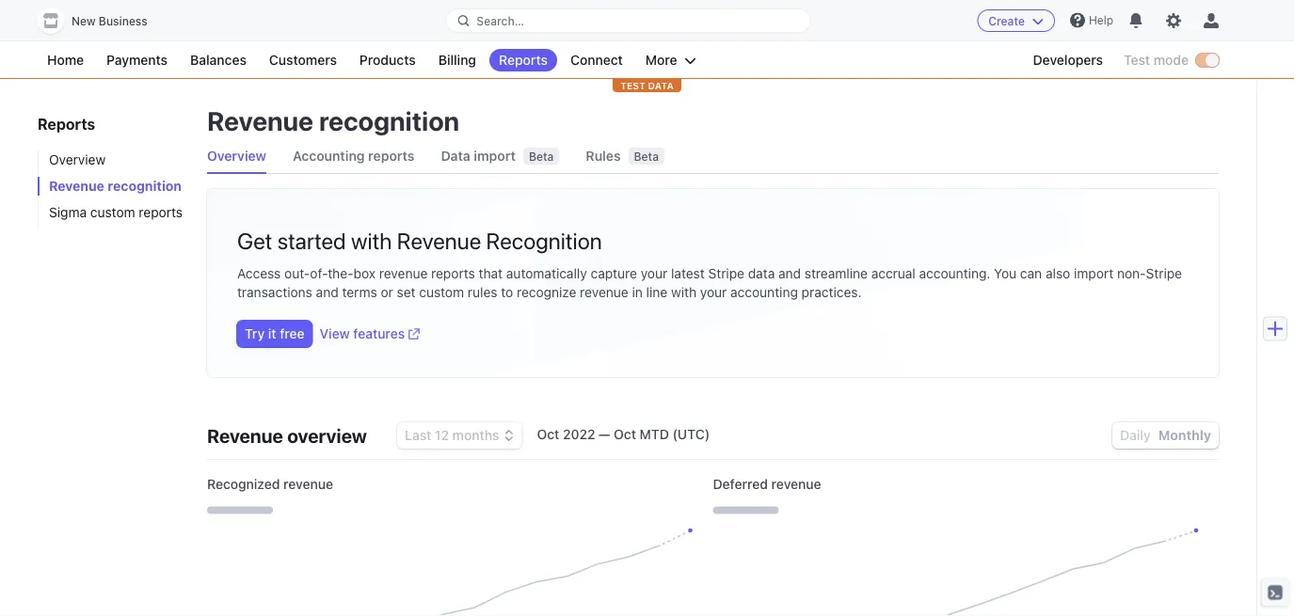 Task type: describe. For each thing, give the bounding box(es) containing it.
started
[[277, 228, 346, 254]]

new
[[72, 15, 96, 28]]

terms
[[342, 285, 377, 300]]

business
[[99, 15, 147, 28]]

revenue recognition link
[[38, 177, 188, 196]]

overview link for reports
[[38, 151, 188, 169]]

products
[[359, 52, 416, 68]]

revenue right deferred
[[771, 477, 821, 492]]

access out-of-the-box revenue reports that automatically capture your latest stripe data and streamline accrual accounting. you can also import non-stripe transactions and terms or set custom rules to recognize revenue in line with your accounting practices.
[[237, 266, 1182, 300]]

get started with revenue recognition
[[237, 228, 602, 254]]

automatically
[[506, 266, 587, 281]]

customers
[[269, 52, 337, 68]]

view features
[[320, 326, 405, 342]]

daily button
[[1120, 428, 1151, 443]]

capture
[[591, 266, 637, 281]]

daily
[[1120, 428, 1151, 443]]

1 vertical spatial your
[[700, 285, 727, 300]]

new business button
[[38, 8, 166, 34]]

deferred
[[713, 477, 768, 492]]

try
[[245, 326, 265, 342]]

accounting reports
[[293, 148, 415, 164]]

0 horizontal spatial reports
[[139, 205, 183, 220]]

data
[[648, 80, 674, 91]]

overview
[[287, 424, 367, 447]]

0 vertical spatial and
[[778, 266, 801, 281]]

mode
[[1154, 52, 1189, 68]]

billing link
[[429, 49, 486, 72]]

daily monthly
[[1120, 428, 1211, 443]]

billing
[[438, 52, 476, 68]]

revenue down balances link
[[207, 105, 314, 136]]

recognition
[[486, 228, 602, 254]]

1 oct from the left
[[537, 427, 559, 442]]

set
[[397, 285, 416, 300]]

new business
[[72, 15, 147, 28]]

1 stripe from the left
[[708, 266, 744, 281]]

try it free
[[245, 326, 305, 342]]

monthly button
[[1158, 428, 1211, 443]]

revenue down overview
[[283, 477, 333, 492]]

create button
[[977, 9, 1055, 32]]

latest
[[671, 266, 705, 281]]

accrual
[[871, 266, 916, 281]]

0 horizontal spatial reports
[[38, 115, 95, 133]]

recognition inside the revenue recognition 'link'
[[108, 178, 182, 194]]

also
[[1046, 266, 1070, 281]]

revenue inside 'link'
[[49, 178, 104, 194]]

accounting reports link
[[293, 139, 415, 173]]

0 vertical spatial custom
[[90, 205, 135, 220]]

transactions
[[237, 285, 312, 300]]

connect
[[570, 52, 623, 68]]

free
[[280, 326, 305, 342]]

reports link
[[489, 49, 557, 72]]

sigma
[[49, 205, 87, 220]]

accounting
[[293, 148, 365, 164]]

revenue up that
[[397, 228, 481, 254]]

you
[[994, 266, 1017, 281]]

sigma custom reports link
[[38, 203, 188, 222]]

2 oct from the left
[[614, 427, 636, 442]]

mtd
[[640, 427, 669, 442]]

get
[[237, 228, 272, 254]]

oct 2022 — oct mtd (utc)
[[537, 427, 710, 442]]

(utc)
[[673, 427, 710, 442]]

access
[[237, 266, 281, 281]]

developers
[[1033, 52, 1103, 68]]

it
[[268, 326, 276, 342]]

accounting
[[731, 285, 798, 300]]

help button
[[1063, 5, 1121, 35]]

revenue up set
[[379, 266, 428, 281]]

import inside tab list
[[474, 148, 516, 164]]

payments link
[[97, 49, 177, 72]]

overview link for revenue recognition
[[207, 139, 266, 173]]

try it free button
[[237, 321, 312, 347]]

custom inside access out-of-the-box revenue reports that automatically capture your latest stripe data and streamline accrual accounting. you can also import non-stripe transactions and terms or set custom rules to recognize revenue in line with your accounting practices.
[[419, 285, 464, 300]]

1 horizontal spatial revenue recognition
[[207, 105, 459, 136]]

figure for deferred revenue
[[736, 532, 1196, 617]]

or
[[381, 285, 393, 300]]

—
[[599, 427, 610, 442]]

rules
[[468, 285, 497, 300]]

balances
[[190, 52, 247, 68]]



Task type: locate. For each thing, give the bounding box(es) containing it.
overview for revenue recognition
[[207, 148, 266, 164]]

1 horizontal spatial oct
[[614, 427, 636, 442]]

tab list containing overview
[[207, 139, 1219, 174]]

0 horizontal spatial stripe
[[708, 266, 744, 281]]

0 horizontal spatial beta
[[529, 150, 554, 163]]

of-
[[310, 266, 328, 281]]

0 vertical spatial your
[[641, 266, 668, 281]]

search…
[[477, 14, 524, 27]]

reports inside access out-of-the-box revenue reports that automatically capture your latest stripe data and streamline accrual accounting. you can also import non-stripe transactions and terms or set custom rules to recognize revenue in line with your accounting practices.
[[431, 266, 475, 281]]

products link
[[350, 49, 425, 72]]

beta for rules
[[634, 150, 659, 163]]

revenue
[[207, 105, 314, 136], [49, 178, 104, 194], [397, 228, 481, 254], [207, 424, 283, 447]]

Search… search field
[[446, 9, 810, 32]]

overview for reports
[[49, 152, 106, 168]]

recognition up the "sigma custom reports"
[[108, 178, 182, 194]]

test mode
[[1124, 52, 1189, 68]]

connect link
[[561, 49, 632, 72]]

import
[[474, 148, 516, 164], [1074, 266, 1114, 281]]

overview up get
[[207, 148, 266, 164]]

with up box
[[351, 228, 392, 254]]

recognized
[[207, 477, 280, 492]]

0 vertical spatial with
[[351, 228, 392, 254]]

import inside access out-of-the-box revenue reports that automatically capture your latest stripe data and streamline accrual accounting. you can also import non-stripe transactions and terms or set custom rules to recognize revenue in line with your accounting practices.
[[1074, 266, 1114, 281]]

revenue up sigma
[[49, 178, 104, 194]]

0 horizontal spatial import
[[474, 148, 516, 164]]

test data
[[620, 80, 674, 91]]

0 vertical spatial reports
[[499, 52, 548, 68]]

reports
[[499, 52, 548, 68], [38, 115, 95, 133]]

0 horizontal spatial and
[[316, 285, 339, 300]]

1 horizontal spatial reports
[[499, 52, 548, 68]]

0 horizontal spatial overview
[[49, 152, 106, 168]]

reports
[[368, 148, 415, 164], [139, 205, 183, 220], [431, 266, 475, 281]]

beta left rules
[[529, 150, 554, 163]]

custom down the revenue recognition 'link'
[[90, 205, 135, 220]]

features
[[353, 326, 405, 342]]

your
[[641, 266, 668, 281], [700, 285, 727, 300]]

0 vertical spatial revenue recognition
[[207, 105, 459, 136]]

overview
[[207, 148, 266, 164], [49, 152, 106, 168]]

0 vertical spatial recognition
[[319, 105, 459, 136]]

rules
[[586, 148, 621, 164]]

to
[[501, 285, 513, 300]]

1 horizontal spatial stripe
[[1146, 266, 1182, 281]]

beta for data import
[[529, 150, 554, 163]]

import right data
[[474, 148, 516, 164]]

figure
[[230, 532, 690, 617], [736, 532, 1196, 617]]

overview link up get
[[207, 139, 266, 173]]

import right also
[[1074, 266, 1114, 281]]

monthly
[[1158, 428, 1211, 443]]

home link
[[38, 49, 93, 72]]

0 horizontal spatial recognition
[[108, 178, 182, 194]]

0 horizontal spatial oct
[[537, 427, 559, 442]]

revenue
[[379, 266, 428, 281], [580, 285, 629, 300], [283, 477, 333, 492], [771, 477, 821, 492]]

2 beta from the left
[[634, 150, 659, 163]]

can
[[1020, 266, 1042, 281]]

view
[[320, 326, 350, 342]]

1 vertical spatial custom
[[419, 285, 464, 300]]

1 vertical spatial and
[[316, 285, 339, 300]]

recognition up accounting reports
[[319, 105, 459, 136]]

that
[[479, 266, 503, 281]]

1 horizontal spatial beta
[[634, 150, 659, 163]]

non-
[[1117, 266, 1146, 281]]

0 horizontal spatial with
[[351, 228, 392, 254]]

recognized revenue
[[207, 477, 333, 492]]

1 figure from the left
[[230, 532, 690, 617]]

reports down search…
[[499, 52, 548, 68]]

developers link
[[1024, 49, 1113, 72]]

your down latest
[[700, 285, 727, 300]]

1 vertical spatial recognition
[[108, 178, 182, 194]]

1 horizontal spatial overview link
[[207, 139, 266, 173]]

the-
[[328, 266, 353, 281]]

1 horizontal spatial figure
[[736, 532, 1196, 617]]

revenue up recognized
[[207, 424, 283, 447]]

balances link
[[181, 49, 256, 72]]

and right data
[[778, 266, 801, 281]]

with
[[351, 228, 392, 254], [671, 285, 697, 300]]

0 horizontal spatial revenue recognition
[[49, 178, 182, 194]]

create
[[989, 14, 1025, 27]]

0 horizontal spatial figure
[[230, 532, 690, 617]]

Search… text field
[[446, 9, 810, 32]]

reports inside tab list
[[368, 148, 415, 164]]

reports down home link
[[38, 115, 95, 133]]

reports right accounting
[[368, 148, 415, 164]]

0 horizontal spatial your
[[641, 266, 668, 281]]

deferred revenue
[[713, 477, 821, 492]]

2 stripe from the left
[[1146, 266, 1182, 281]]

2 vertical spatial reports
[[431, 266, 475, 281]]

0 horizontal spatial overview link
[[38, 151, 188, 169]]

revenue recognition up accounting
[[207, 105, 459, 136]]

1 vertical spatial revenue recognition
[[49, 178, 182, 194]]

2 figure from the left
[[736, 532, 1196, 617]]

0 horizontal spatial custom
[[90, 205, 135, 220]]

recognition
[[319, 105, 459, 136], [108, 178, 182, 194]]

1 horizontal spatial and
[[778, 266, 801, 281]]

revenue down capture
[[580, 285, 629, 300]]

1 horizontal spatial recognition
[[319, 105, 459, 136]]

tab list
[[207, 139, 1219, 174]]

help
[[1089, 14, 1113, 27]]

reports up rules
[[431, 266, 475, 281]]

streamline
[[805, 266, 868, 281]]

revenue recognition inside 'link'
[[49, 178, 182, 194]]

customers link
[[260, 49, 346, 72]]

accounting.
[[919, 266, 991, 281]]

1 vertical spatial reports
[[139, 205, 183, 220]]

1 horizontal spatial your
[[700, 285, 727, 300]]

payments
[[106, 52, 168, 68]]

with down latest
[[671, 285, 697, 300]]

data import
[[441, 148, 516, 164]]

test
[[1124, 52, 1150, 68]]

revenue overview
[[207, 424, 367, 447]]

1 vertical spatial import
[[1074, 266, 1114, 281]]

data
[[748, 266, 775, 281]]

oct right —
[[614, 427, 636, 442]]

1 horizontal spatial custom
[[419, 285, 464, 300]]

1 vertical spatial with
[[671, 285, 697, 300]]

line
[[646, 285, 668, 300]]

2 horizontal spatial reports
[[431, 266, 475, 281]]

oct left "2022"
[[537, 427, 559, 442]]

1 beta from the left
[[529, 150, 554, 163]]

box
[[353, 266, 376, 281]]

1 horizontal spatial reports
[[368, 148, 415, 164]]

data
[[441, 148, 470, 164]]

practices.
[[802, 285, 862, 300]]

1 horizontal spatial overview
[[207, 148, 266, 164]]

1 vertical spatial reports
[[38, 115, 95, 133]]

figure for recognized revenue
[[230, 532, 690, 617]]

beta right rules
[[634, 150, 659, 163]]

your up line on the top
[[641, 266, 668, 281]]

more
[[646, 52, 677, 68]]

and down of-
[[316, 285, 339, 300]]

more button
[[636, 49, 706, 72]]

test
[[620, 80, 645, 91]]

0 vertical spatial import
[[474, 148, 516, 164]]

beta
[[529, 150, 554, 163], [634, 150, 659, 163]]

out-
[[284, 266, 310, 281]]

recognize
[[517, 285, 576, 300]]

view features link
[[320, 325, 420, 344]]

sigma custom reports
[[49, 205, 183, 220]]

1 horizontal spatial with
[[671, 285, 697, 300]]

overview link up the revenue recognition 'link'
[[38, 151, 188, 169]]

home
[[47, 52, 84, 68]]

in
[[632, 285, 643, 300]]

2022
[[563, 427, 595, 442]]

1 horizontal spatial import
[[1074, 266, 1114, 281]]

overview up the revenue recognition 'link'
[[49, 152, 106, 168]]

overview link
[[207, 139, 266, 173], [38, 151, 188, 169]]

reports down the revenue recognition 'link'
[[139, 205, 183, 220]]

custom right set
[[419, 285, 464, 300]]

with inside access out-of-the-box revenue reports that automatically capture your latest stripe data and streamline accrual accounting. you can also import non-stripe transactions and terms or set custom rules to recognize revenue in line with your accounting practices.
[[671, 285, 697, 300]]

revenue recognition up the "sigma custom reports"
[[49, 178, 182, 194]]

0 vertical spatial reports
[[368, 148, 415, 164]]

oct
[[537, 427, 559, 442], [614, 427, 636, 442]]

stripe
[[708, 266, 744, 281], [1146, 266, 1182, 281]]



Task type: vqa. For each thing, say whether or not it's contained in the screenshot.
of within the HAVE AN APP IDEA OF YOUR OWN? GET STARTED
no



